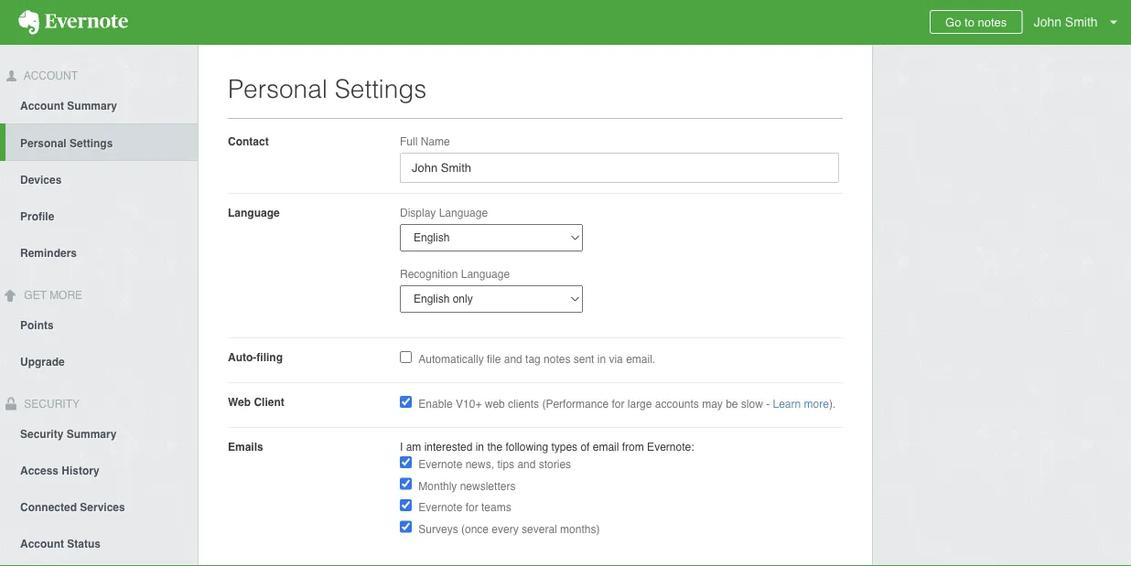 Task type: locate. For each thing, give the bounding box(es) containing it.
history
[[62, 465, 100, 477]]

summary up personal settings link
[[67, 100, 117, 112]]

settings
[[335, 74, 427, 103], [70, 137, 113, 150]]

name
[[421, 135, 450, 148]]

evernote for evernote news, tips and stories
[[419, 459, 463, 471]]

language down contact at the top
[[228, 206, 280, 219]]

months)
[[560, 523, 600, 536]]

0 vertical spatial notes
[[978, 15, 1007, 29]]

summary inside account summary link
[[67, 100, 117, 112]]

1 vertical spatial for
[[466, 502, 479, 515]]

connected services
[[20, 501, 125, 514]]

may
[[702, 398, 723, 411]]

for left large
[[612, 398, 625, 411]]

filing
[[257, 351, 283, 364]]

settings up full
[[335, 74, 427, 103]]

1 horizontal spatial for
[[612, 398, 625, 411]]

go to notes
[[946, 15, 1007, 29]]

security up access
[[20, 428, 63, 441]]

from
[[622, 441, 644, 454]]

security for security summary
[[20, 428, 63, 441]]

0 vertical spatial evernote
[[419, 459, 463, 471]]

0 vertical spatial summary
[[67, 100, 117, 112]]

in left via
[[598, 353, 606, 366]]

security up security summary
[[21, 398, 80, 411]]

personal up contact at the top
[[228, 74, 328, 103]]

account
[[21, 70, 78, 82], [20, 100, 64, 112], [20, 538, 64, 551]]

in
[[598, 353, 606, 366], [476, 441, 484, 454]]

reminders link
[[0, 234, 198, 271]]

account up account summary
[[21, 70, 78, 82]]

learn more link
[[773, 398, 829, 411]]

auto-filing
[[228, 351, 283, 364]]

).
[[829, 398, 836, 411]]

summary inside security summary "link"
[[67, 428, 117, 441]]

2 evernote from the top
[[419, 502, 463, 515]]

personal
[[228, 74, 328, 103], [20, 137, 67, 150]]

1 vertical spatial evernote
[[419, 502, 463, 515]]

in left the
[[476, 441, 484, 454]]

automatically
[[419, 353, 484, 366]]

0 vertical spatial settings
[[335, 74, 427, 103]]

0 horizontal spatial settings
[[70, 137, 113, 150]]

enable v10+ web clients (performance for large accounts may be slow - learn more ).
[[419, 398, 836, 411]]

0 horizontal spatial personal
[[20, 137, 67, 150]]

and
[[504, 353, 523, 366], [518, 459, 536, 471]]

access
[[20, 465, 59, 477]]

0 horizontal spatial personal settings
[[20, 137, 113, 150]]

access history
[[20, 465, 100, 477]]

large
[[628, 398, 652, 411]]

1 vertical spatial settings
[[70, 137, 113, 150]]

(performance
[[542, 398, 609, 411]]

and right file
[[504, 353, 523, 366]]

surveys
[[419, 523, 458, 536]]

1 vertical spatial summary
[[67, 428, 117, 441]]

auto-
[[228, 351, 257, 364]]

summary for account summary
[[67, 100, 117, 112]]

upgrade link
[[0, 343, 198, 380]]

accounts
[[655, 398, 699, 411]]

1 horizontal spatial personal settings
[[228, 74, 427, 103]]

personal settings
[[228, 74, 427, 103], [20, 137, 113, 150]]

security inside security summary "link"
[[20, 428, 63, 441]]

2 vertical spatial account
[[20, 538, 64, 551]]

1 vertical spatial security
[[20, 428, 63, 441]]

1 evernote from the top
[[419, 459, 463, 471]]

for up "(once"
[[466, 502, 479, 515]]

notes right to
[[978, 15, 1007, 29]]

evernote link
[[0, 0, 146, 45]]

0 vertical spatial and
[[504, 353, 523, 366]]

0 vertical spatial in
[[598, 353, 606, 366]]

of
[[581, 441, 590, 454]]

personal up devices
[[20, 137, 67, 150]]

web
[[228, 396, 251, 409]]

evernote:
[[647, 441, 694, 454]]

language right recognition
[[461, 268, 510, 281]]

None checkbox
[[400, 396, 412, 408]]

1 vertical spatial personal settings
[[20, 137, 113, 150]]

0 horizontal spatial notes
[[544, 353, 571, 366]]

evernote news, tips and stories
[[419, 459, 571, 471]]

points
[[20, 319, 54, 332]]

upgrade
[[20, 356, 65, 369]]

learn
[[773, 398, 801, 411]]

Automatically file and tag notes sent in via email. checkbox
[[400, 352, 412, 363]]

0 horizontal spatial for
[[466, 502, 479, 515]]

news,
[[466, 459, 494, 471]]

slow
[[741, 398, 763, 411]]

to
[[965, 15, 975, 29]]

language
[[228, 206, 280, 219], [439, 206, 488, 219], [461, 268, 510, 281]]

account for account
[[21, 70, 78, 82]]

notes right tag
[[544, 353, 571, 366]]

settings up devices link
[[70, 137, 113, 150]]

and down following
[[518, 459, 536, 471]]

profile
[[20, 210, 54, 223]]

0 vertical spatial security
[[21, 398, 80, 411]]

web
[[485, 398, 505, 411]]

1 vertical spatial in
[[476, 441, 484, 454]]

personal settings inside personal settings link
[[20, 137, 113, 150]]

more
[[50, 289, 83, 302]]

evernote for evernote for teams
[[419, 502, 463, 515]]

language right display
[[439, 206, 488, 219]]

1 vertical spatial account
[[20, 100, 64, 112]]

summary for security summary
[[67, 428, 117, 441]]

security
[[21, 398, 80, 411], [20, 428, 63, 441]]

evernote down interested
[[419, 459, 463, 471]]

status
[[67, 538, 101, 551]]

1 vertical spatial notes
[[544, 353, 571, 366]]

surveys (once every several months)
[[419, 523, 600, 536]]

account up personal settings link
[[20, 100, 64, 112]]

summary up the access history link
[[67, 428, 117, 441]]

Evernote news, tips and stories checkbox
[[400, 457, 412, 469]]

connected services link
[[0, 488, 198, 525]]

account down connected
[[20, 538, 64, 551]]

account summary
[[20, 100, 117, 112]]

notes
[[978, 15, 1007, 29], [544, 353, 571, 366]]

0 vertical spatial account
[[21, 70, 78, 82]]

v10+
[[456, 398, 482, 411]]

for
[[612, 398, 625, 411], [466, 502, 479, 515]]

evernote
[[419, 459, 463, 471], [419, 502, 463, 515]]

0 vertical spatial personal
[[228, 74, 328, 103]]

evernote up surveys
[[419, 502, 463, 515]]

summary
[[67, 100, 117, 112], [67, 428, 117, 441]]

profile link
[[0, 198, 198, 234]]

1 vertical spatial and
[[518, 459, 536, 471]]

am
[[406, 441, 421, 454]]

get
[[24, 289, 47, 302]]



Task type: describe. For each thing, give the bounding box(es) containing it.
enable
[[419, 398, 453, 411]]

personal settings link
[[5, 123, 198, 161]]

0 vertical spatial for
[[612, 398, 625, 411]]

Full Name text field
[[400, 153, 840, 183]]

go to notes link
[[930, 10, 1023, 34]]

(once
[[461, 523, 489, 536]]

email.
[[626, 353, 656, 366]]

via
[[609, 353, 623, 366]]

display language
[[400, 206, 488, 219]]

types
[[552, 441, 578, 454]]

full name
[[400, 135, 450, 148]]

1 vertical spatial personal
[[20, 137, 67, 150]]

language for display
[[439, 206, 488, 219]]

recognition language
[[400, 268, 510, 281]]

teams
[[482, 502, 512, 515]]

more
[[804, 398, 829, 411]]

services
[[80, 501, 125, 514]]

account summary link
[[0, 87, 198, 123]]

i am interested in the following types of email from evernote:
[[400, 441, 694, 454]]

access history link
[[0, 452, 198, 488]]

sent
[[574, 353, 595, 366]]

every
[[492, 523, 519, 536]]

security summary
[[20, 428, 117, 441]]

clients
[[508, 398, 539, 411]]

1 horizontal spatial notes
[[978, 15, 1007, 29]]

go
[[946, 15, 962, 29]]

language for recognition
[[461, 268, 510, 281]]

devices link
[[0, 161, 198, 198]]

1 horizontal spatial in
[[598, 353, 606, 366]]

john
[[1034, 15, 1062, 29]]

smith
[[1066, 15, 1098, 29]]

john smith
[[1034, 15, 1098, 29]]

monthly
[[419, 480, 457, 493]]

stories
[[539, 459, 571, 471]]

be
[[726, 398, 738, 411]]

0 vertical spatial personal settings
[[228, 74, 427, 103]]

full
[[400, 135, 418, 148]]

Surveys (once every several months) checkbox
[[400, 521, 412, 533]]

recognition
[[400, 268, 458, 281]]

account status link
[[0, 525, 198, 562]]

email
[[593, 441, 619, 454]]

security summary link
[[0, 415, 198, 452]]

display
[[400, 206, 436, 219]]

client
[[254, 396, 285, 409]]

account status
[[20, 538, 101, 551]]

account for account status
[[20, 538, 64, 551]]

Monthly newsletters checkbox
[[400, 478, 412, 490]]

-
[[766, 398, 770, 411]]

following
[[506, 441, 548, 454]]

file
[[487, 353, 501, 366]]

several
[[522, 523, 557, 536]]

connected
[[20, 501, 77, 514]]

0 horizontal spatial in
[[476, 441, 484, 454]]

the
[[487, 441, 503, 454]]

1 horizontal spatial personal
[[228, 74, 328, 103]]

john smith link
[[1030, 0, 1132, 45]]

evernote for teams
[[419, 502, 512, 515]]

contact
[[228, 135, 269, 148]]

tag
[[526, 353, 541, 366]]

interested
[[424, 441, 473, 454]]

security for security
[[21, 398, 80, 411]]

reminders
[[20, 247, 77, 260]]

emails
[[228, 441, 263, 454]]

i
[[400, 441, 403, 454]]

newsletters
[[460, 480, 516, 493]]

get more
[[21, 289, 83, 302]]

evernote image
[[0, 10, 146, 35]]

account for account summary
[[20, 100, 64, 112]]

points link
[[0, 306, 198, 343]]

Evernote for teams checkbox
[[400, 500, 412, 512]]

tips
[[497, 459, 515, 471]]

automatically file and tag notes sent in via email.
[[419, 353, 656, 366]]

1 horizontal spatial settings
[[335, 74, 427, 103]]

monthly newsletters
[[419, 480, 516, 493]]

web client
[[228, 396, 285, 409]]

devices
[[20, 174, 62, 187]]



Task type: vqa. For each thing, say whether or not it's contained in the screenshot.
open for Always open external applications
no



